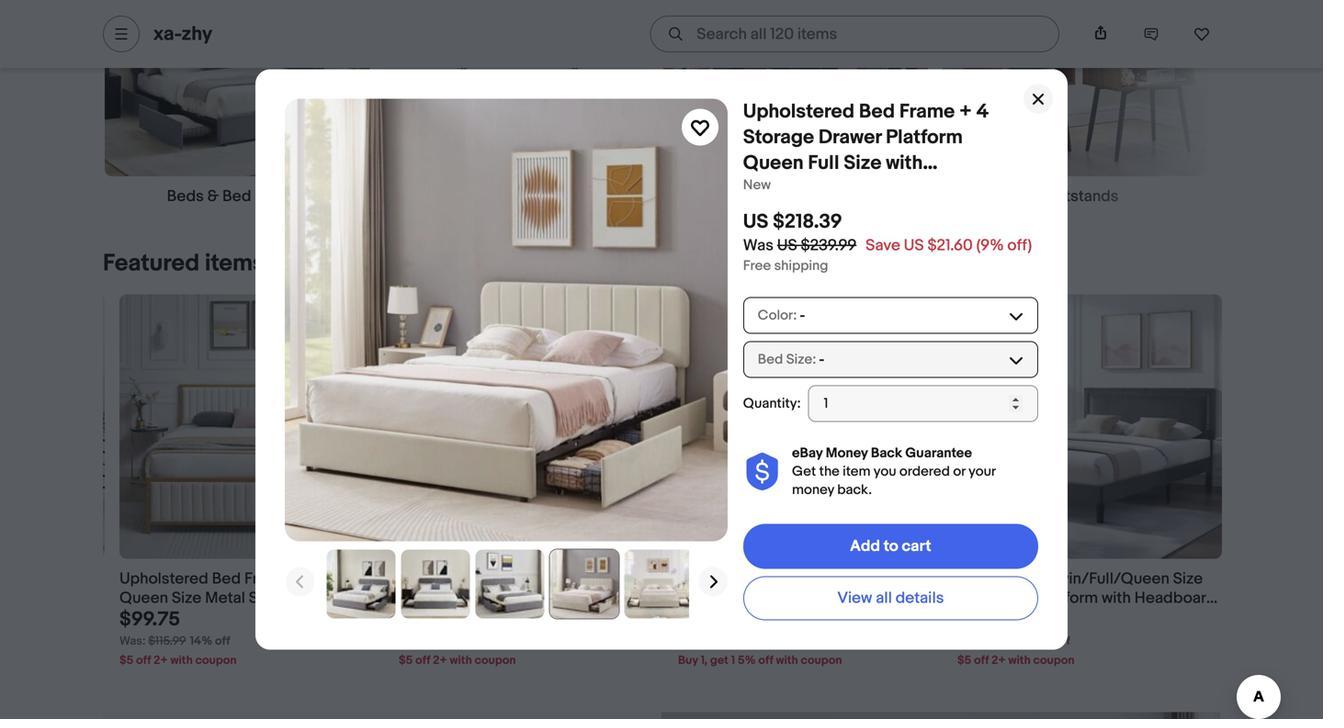 Task type: locate. For each thing, give the bounding box(es) containing it.
$239.99
[[801, 236, 857, 256], [428, 635, 470, 649]]

was: down the wooden
[[958, 635, 984, 649]]

$5 for $129.85
[[958, 654, 972, 668]]

2 14% from the left
[[747, 635, 770, 649]]

0 vertical spatial 4
[[977, 100, 989, 124]]

2+ down the $153.99
[[992, 654, 1006, 668]]

$218.39
[[773, 210, 843, 234], [399, 608, 468, 632]]

0 horizontal spatial $218.39
[[399, 608, 468, 632]]

was: inside $63.63 was: $73.99 14% off buy 1, get 1 5% off with coupon
[[679, 635, 705, 649]]

was
[[744, 236, 774, 256]]

view all details
[[838, 589, 945, 609]]

upholstered bed frame + 4 storage drawer platform queen full size with headboard inside dialog
[[744, 100, 989, 201]]

back
[[871, 446, 903, 462]]

0 vertical spatial table
[[809, 570, 847, 590]]

1 horizontal spatial upholstered bed frame + 4 storage drawer platform queen full size with headboard
[[744, 100, 989, 201]]

with inside upholstered bed frame + 4 storage drawer platform queen full size with headboard link
[[886, 151, 923, 175]]

$239.99 up shipping
[[801, 236, 857, 256]]

Quantity: number field
[[809, 386, 1039, 423]]

vecelo upholstered platform bed frame twin/full/queen with headboard wooden slat : quick view image
[[0, 295, 105, 560]]

headboard inside upholstered bed frame twin full queen size metal slats platform with headboard
[[120, 608, 201, 628]]

4 inside button
[[586, 570, 595, 590]]

14% up 5%
[[747, 635, 770, 649]]

platform inside upholstered bed frame twin full queen size metal slats platform with headboard
[[287, 589, 348, 609]]

2 horizontal spatial us
[[904, 236, 925, 256]]

0 vertical spatial +
[[960, 100, 973, 124]]

drawer up shelving
[[819, 126, 882, 149]]

0 vertical spatial $239.99
[[801, 236, 857, 256]]

0 horizontal spatial storage
[[599, 570, 655, 590]]

-
[[800, 308, 806, 324], [820, 352, 825, 368]]

save
[[866, 236, 901, 256]]

$5 down $99.75
[[120, 654, 134, 668]]

2 horizontal spatial 2+
[[992, 654, 1006, 668]]

the
[[820, 464, 840, 480]]

upholstered
[[744, 100, 855, 124], [120, 570, 208, 590], [399, 570, 488, 590], [958, 570, 1047, 590]]

+
[[960, 100, 973, 124], [572, 570, 582, 590]]

upholstered up the wooden
[[958, 570, 1047, 590]]

upholstered twin/full/queen size bed frame platform with headboard wooden slat : quick view image
[[958, 295, 1223, 560]]

$5 inside $129.85 was: $153.99 16% off $5 off 2+ with coupon
[[958, 654, 972, 668]]

0 horizontal spatial full
[[328, 570, 352, 590]]

with inside $99.75 was: $115.99 14% off $5 off 2+ with coupon
[[171, 654, 193, 668]]

14% inside $99.75 was: $115.99 14% off $5 off 2+ with coupon
[[190, 635, 213, 649]]

& left shelving
[[800, 187, 811, 206]]

0 horizontal spatial queen
[[120, 589, 168, 609]]

coupon for $129.85
[[1034, 654, 1075, 668]]

off)
[[1008, 236, 1033, 256]]

full right "picture 3 of 27"
[[569, 589, 593, 609]]

coupon for $99.75
[[195, 654, 237, 668]]

full right twin
[[328, 570, 352, 590]]

1 horizontal spatial 4
[[977, 100, 989, 124]]

was: inside $129.85 was: $153.99 16% off $5 off 2+ with coupon
[[958, 635, 984, 649]]

2+ for $218.39
[[433, 654, 447, 668]]

bed left slats
[[212, 570, 241, 590]]

coupon down "narrow" on the bottom of the page
[[801, 654, 843, 668]]

with inside 70" long console table with charging station narrow sofa entryway side table
[[850, 570, 880, 590]]

$21.60
[[928, 236, 973, 256]]

upholstered up $218.39 was: $239.99 9% off $5 off 2+ with coupon
[[399, 570, 488, 590]]

was: down $99.75
[[120, 635, 146, 649]]

upholstered for $99.75
[[120, 570, 208, 590]]

free
[[744, 258, 772, 275]]

with inside upholstered twin/full/queen size bed frame platform with headboard wooden slat
[[1102, 589, 1132, 609]]

0 vertical spatial drawer
[[819, 126, 882, 149]]

off down the $153.99
[[975, 654, 990, 668]]

money
[[826, 446, 868, 462]]

0 vertical spatial $218.39
[[773, 210, 843, 234]]

slats
[[249, 589, 284, 609]]

beds
[[167, 187, 204, 206]]

new
[[744, 177, 771, 194]]

bed left the frames
[[222, 187, 251, 206]]

queen inside button
[[516, 589, 565, 609]]

full
[[809, 151, 840, 175], [328, 570, 352, 590], [569, 589, 593, 609]]

upholstered inside upholstered bed frame twin full queen size metal slats platform with headboard
[[120, 570, 208, 590]]

headboard
[[744, 177, 846, 201], [1135, 589, 1217, 609], [120, 608, 201, 628], [399, 608, 480, 628]]

color: -
[[758, 308, 806, 324]]

1 horizontal spatial $218.39
[[773, 210, 843, 234]]

size right twin/full/queen
[[1174, 570, 1204, 590]]

2+ inside $99.75 was: $115.99 14% off $5 off 2+ with coupon
[[154, 654, 168, 668]]

1 14% from the left
[[190, 635, 213, 649]]

queen
[[744, 151, 804, 175], [120, 589, 168, 609], [516, 589, 565, 609]]

2+
[[154, 654, 168, 668], [433, 654, 447, 668], [992, 654, 1006, 668]]

off
[[215, 635, 230, 649], [494, 635, 509, 649], [773, 635, 788, 649], [1056, 635, 1071, 649], [136, 654, 151, 668], [416, 654, 431, 668], [759, 654, 774, 668], [975, 654, 990, 668]]

coupon inside $129.85 was: $153.99 16% off $5 off 2+ with coupon
[[1034, 654, 1075, 668]]

coupon down metal
[[195, 654, 237, 668]]

stools
[[475, 187, 521, 206], [539, 187, 585, 206]]

size inside upholstered bed frame twin full queen size metal slats platform with headboard
[[172, 589, 202, 609]]

70" long console table with charging station narrow sofa entryway side table : quick view image
[[679, 295, 943, 560]]

was: inside $99.75 was: $115.99 14% off $5 off 2+ with coupon
[[120, 635, 146, 649]]

& right 'beds'
[[207, 187, 219, 206]]

was:
[[120, 635, 146, 649], [399, 635, 425, 649], [679, 635, 705, 649], [958, 635, 984, 649]]

bookcases & shelving
[[717, 187, 876, 206]]

14% inside $63.63 was: $73.99 14% off buy 1, get 1 5% off with coupon
[[747, 635, 770, 649]]

0 horizontal spatial $239.99
[[428, 635, 470, 649]]

station
[[749, 589, 799, 609]]

queen up $115.99
[[120, 589, 168, 609]]

2 coupon from the left
[[475, 654, 516, 668]]

coupon
[[195, 654, 237, 668], [475, 654, 516, 668], [801, 654, 843, 668], [1034, 654, 1075, 668]]

upholstered inside dialog
[[744, 100, 855, 124]]

0 horizontal spatial 4
[[586, 570, 595, 590]]

coupon inside $218.39 was: $239.99 9% off $5 off 2+ with coupon
[[475, 654, 516, 668]]

was: down picture 2 of 27
[[399, 635, 425, 649]]

2+ inside $218.39 was: $239.99 9% off $5 off 2+ with coupon
[[433, 654, 447, 668]]

queen right $218.39 was: $239.99 9% off $5 off 2+ with coupon
[[516, 589, 565, 609]]

2 $5 from the left
[[399, 654, 413, 668]]

0 vertical spatial upholstered bed frame + 4 storage drawer platform queen full size with headboard
[[744, 100, 989, 201]]

2 horizontal spatial $5
[[958, 654, 972, 668]]

drawer
[[819, 126, 882, 149], [399, 589, 449, 609]]

off down picture 2 of 27
[[416, 654, 431, 668]]

bed
[[860, 100, 896, 124], [222, 187, 251, 206], [758, 352, 784, 368], [212, 570, 241, 590], [492, 570, 520, 590], [958, 589, 987, 609]]

& right the bar
[[524, 187, 536, 206]]

storage up new
[[744, 126, 815, 149]]

storage left the 70"
[[599, 570, 655, 590]]

1 vertical spatial storage
[[599, 570, 655, 590]]

was: for $129.85
[[958, 635, 984, 649]]

us right the save
[[904, 236, 925, 256]]

4 coupon from the left
[[1034, 654, 1075, 668]]

add to cart button
[[744, 524, 1039, 569]]

$5 inside $99.75 was: $115.99 14% off $5 off 2+ with coupon
[[120, 654, 134, 668]]

with
[[886, 151, 923, 175], [850, 570, 880, 590], [351, 589, 381, 609], [630, 589, 660, 609], [1102, 589, 1132, 609], [171, 654, 193, 668], [450, 654, 472, 668], [776, 654, 799, 668], [1009, 654, 1031, 668]]

picture 1 of 27 image
[[327, 550, 396, 619]]

upholstered for $218.39
[[399, 570, 488, 590]]

- right the color:
[[800, 308, 806, 324]]

picture 5 of 27 image
[[625, 550, 694, 619]]

console
[[745, 570, 805, 590]]

us
[[744, 210, 769, 234], [778, 236, 798, 256], [904, 236, 925, 256]]

$5 inside $218.39 was: $239.99 9% off $5 off 2+ with coupon
[[399, 654, 413, 668]]

1 vertical spatial $239.99
[[428, 635, 470, 649]]

1 coupon from the left
[[195, 654, 237, 668]]

1 horizontal spatial drawer
[[819, 126, 882, 149]]

0 horizontal spatial &
[[207, 187, 219, 206]]

add
[[851, 537, 881, 557]]

2 stools from the left
[[539, 187, 585, 206]]

1 horizontal spatial 2+
[[433, 654, 447, 668]]

to
[[884, 537, 899, 557]]

back.
[[838, 482, 873, 499]]

$239.99 inside $218.39 was: $239.99 9% off $5 off 2+ with coupon
[[428, 635, 470, 649]]

size left metal
[[172, 589, 202, 609]]

bookcases
[[717, 187, 796, 206]]

1 vertical spatial -
[[820, 352, 825, 368]]

3 was: from the left
[[679, 635, 705, 649]]

2+ down picture 2 of 27
[[433, 654, 447, 668]]

0 horizontal spatial 2+
[[154, 654, 168, 668]]

2+ down $115.99
[[154, 654, 168, 668]]

$129.85
[[958, 608, 1025, 632]]

&
[[207, 187, 219, 206], [524, 187, 536, 206], [800, 187, 811, 206]]

1 was: from the left
[[120, 635, 146, 649]]

- right size:
[[820, 352, 825, 368]]

upholstered for $129.85
[[958, 570, 1047, 590]]

$5
[[120, 654, 134, 668], [399, 654, 413, 668], [958, 654, 972, 668]]

1 horizontal spatial storage
[[744, 126, 815, 149]]

$5 down picture 2 of 27
[[399, 654, 413, 668]]

drawer inside dialog
[[819, 126, 882, 149]]

sofa
[[857, 589, 889, 609]]

full inside button
[[569, 589, 593, 609]]

size:
[[787, 352, 817, 368]]

2 2+ from the left
[[433, 654, 447, 668]]

$218.39 inside $218.39 was: $239.99 9% off $5 off 2+ with coupon
[[399, 608, 468, 632]]

details
[[896, 589, 945, 609]]

0 horizontal spatial +
[[572, 570, 582, 590]]

upholstered inside upholstered twin/full/queen size bed frame platform with headboard wooden slat
[[958, 570, 1047, 590]]

$73.99
[[707, 635, 744, 649]]

3 & from the left
[[800, 187, 811, 206]]

1 horizontal spatial &
[[524, 187, 536, 206]]

0 horizontal spatial 14%
[[190, 635, 213, 649]]

was: up buy
[[679, 635, 705, 649]]

coupon inside $99.75 was: $115.99 14% off $5 off 2+ with coupon
[[195, 654, 237, 668]]

charging
[[679, 589, 745, 609]]

queen up new
[[744, 151, 804, 175]]

table left sofa
[[809, 570, 847, 590]]

table
[[809, 570, 847, 590], [782, 608, 820, 628]]

0 horizontal spatial stools
[[475, 187, 521, 206]]

drawer right picture 1 of 27
[[399, 589, 449, 609]]

size up shelving
[[844, 151, 882, 175]]

save this seller xa-zhy image
[[1194, 26, 1211, 42]]

size
[[844, 151, 882, 175], [1174, 570, 1204, 590], [172, 589, 202, 609], [597, 589, 627, 609]]

1 vertical spatial 4
[[586, 570, 595, 590]]

full up shelving
[[809, 151, 840, 175]]

1 vertical spatial table
[[782, 608, 820, 628]]

$99.75
[[120, 608, 180, 632]]

coupon down 16% at bottom right
[[1034, 654, 1075, 668]]

was: inside $218.39 was: $239.99 9% off $5 off 2+ with coupon
[[399, 635, 425, 649]]

0 horizontal spatial -
[[800, 308, 806, 324]]

platform
[[886, 126, 963, 149], [287, 589, 348, 609], [452, 589, 513, 609], [1038, 589, 1099, 609]]

$239.99 left '9%'
[[428, 635, 470, 649]]

1 horizontal spatial -
[[820, 352, 825, 368]]

1 vertical spatial $218.39
[[399, 608, 468, 632]]

$129.85 was: $153.99 16% off $5 off 2+ with coupon
[[958, 608, 1075, 668]]

14% for $99.75
[[190, 635, 213, 649]]

1 horizontal spatial queen
[[516, 589, 565, 609]]

1 horizontal spatial full
[[569, 589, 593, 609]]

coupon inside $63.63 was: $73.99 14% off buy 1, get 1 5% off with coupon
[[801, 654, 843, 668]]

1 stools from the left
[[475, 187, 521, 206]]

1 vertical spatial drawer
[[399, 589, 449, 609]]

1 horizontal spatial $239.99
[[801, 236, 857, 256]]

bed inside upholstered bed frame twin full queen size metal slats platform with headboard
[[212, 570, 241, 590]]

1 2+ from the left
[[154, 654, 168, 668]]

2+ inside $129.85 was: $153.99 16% off $5 off 2+ with coupon
[[992, 654, 1006, 668]]

1 $5 from the left
[[120, 654, 134, 668]]

$115.99
[[148, 635, 186, 649]]

size inside dialog
[[844, 151, 882, 175]]

frame
[[900, 100, 955, 124], [245, 570, 289, 590], [524, 570, 568, 590], [990, 589, 1035, 609]]

side
[[746, 608, 778, 628]]

off down $115.99
[[136, 654, 151, 668]]

$239.99 inside "us $218.39 was us $239.99 save us $21.60 (9% off) free shipping"
[[801, 236, 857, 256]]

2 horizontal spatial full
[[809, 151, 840, 175]]

3 coupon from the left
[[801, 654, 843, 668]]

& for beds
[[207, 187, 219, 206]]

1 horizontal spatial +
[[960, 100, 973, 124]]

us up shipping
[[778, 236, 798, 256]]

0 vertical spatial storage
[[744, 126, 815, 149]]

us up was on the top right of page
[[744, 210, 769, 234]]

upholstered up new
[[744, 100, 855, 124]]

1 vertical spatial upholstered bed frame + 4 storage drawer platform queen full size with headboard
[[399, 570, 660, 628]]

1 horizontal spatial stools
[[539, 187, 585, 206]]

slat
[[1022, 608, 1049, 628]]

upholstered up $99.75
[[120, 570, 208, 590]]

$218.39 down bookcases & shelving
[[773, 210, 843, 234]]

0 horizontal spatial drawer
[[399, 589, 449, 609]]

table right side
[[782, 608, 820, 628]]

14% right $115.99
[[190, 635, 213, 649]]

2 horizontal spatial queen
[[744, 151, 804, 175]]

1 horizontal spatial $5
[[399, 654, 413, 668]]

14%
[[190, 635, 213, 649], [747, 635, 770, 649]]

color:
[[758, 308, 797, 324]]

16%
[[1031, 635, 1053, 649]]

3 2+ from the left
[[992, 654, 1006, 668]]

1 horizontal spatial 14%
[[747, 635, 770, 649]]

upholstered bed frame + 4 storage drawer platform queen full size with headboard dialog
[[0, 0, 1324, 720]]

2 horizontal spatial &
[[800, 187, 811, 206]]

bed right details
[[958, 589, 987, 609]]

coupon down '9%'
[[475, 654, 516, 668]]

off right 16% at bottom right
[[1056, 635, 1071, 649]]

$218.39 right picture 1 of 27
[[399, 608, 468, 632]]

1 vertical spatial +
[[572, 570, 582, 590]]

70" long console table with charging station narrow sofa entryway side table
[[679, 570, 889, 628]]

storage
[[744, 126, 815, 149], [599, 570, 655, 590]]

1 & from the left
[[207, 187, 219, 206]]

3 $5 from the left
[[958, 654, 972, 668]]

with inside upholstered bed frame + 4 storage drawer platform queen full size with headboard button
[[630, 589, 660, 609]]

0 horizontal spatial $5
[[120, 654, 134, 668]]

$5 down the wooden
[[958, 654, 972, 668]]

4 was: from the left
[[958, 635, 984, 649]]

& inside "button"
[[207, 187, 219, 206]]

2 was: from the left
[[399, 635, 425, 649]]



Task type: describe. For each thing, give the bounding box(es) containing it.
off right '9%'
[[494, 635, 509, 649]]

bed left size:
[[758, 352, 784, 368]]

full inside upholstered bed frame twin full queen size metal slats platform with headboard
[[328, 570, 352, 590]]

upholstered bed frame twin full queen size metal slats platform with headboard
[[120, 570, 381, 628]]

off right 5%
[[759, 654, 774, 668]]

picture 4 of 27 image
[[550, 550, 619, 619]]

size left the 70"
[[597, 589, 627, 609]]

2+ for $99.75
[[154, 654, 168, 668]]

$63.63
[[679, 608, 742, 632]]

off down side
[[773, 635, 788, 649]]

bed up '9%'
[[492, 570, 520, 590]]

xa-zhy link
[[154, 22, 213, 46]]

$153.99
[[987, 635, 1027, 649]]

wooden
[[958, 608, 1019, 628]]

2 & from the left
[[524, 187, 536, 206]]

70" long console table with charging station narrow sofa entryway side table button
[[679, 570, 943, 628]]

your
[[969, 464, 996, 480]]

was: for $63.63
[[679, 635, 705, 649]]

upholstered bed frame twin full queen size metal slats platform with headboard : quick view image
[[120, 295, 384, 560]]

picture 2 of 27 image
[[401, 550, 470, 619]]

was: for $218.39
[[399, 635, 425, 649]]

upholstered bed frame twin full queen size metal slats platform with headboard button
[[120, 570, 384, 628]]

off down metal
[[215, 635, 230, 649]]

nightstands
[[1032, 187, 1119, 206]]

nightstands button
[[943, 0, 1208, 207]]

frames
[[255, 187, 307, 206]]

+ inside dialog
[[960, 100, 973, 124]]

bar stools & stools button
[[384, 0, 649, 207]]

you
[[874, 464, 897, 480]]

coupon for $218.39
[[475, 654, 516, 668]]

ebay money back guarantee get the item you ordered or your money back.
[[793, 446, 996, 499]]

full inside dialog
[[809, 151, 840, 175]]

picture 3 of 27 image
[[476, 550, 545, 619]]

bar
[[449, 187, 472, 206]]

platform inside upholstered bed frame + 4 storage drawer platform queen full size with headboard link
[[886, 126, 963, 149]]

ordered
[[900, 464, 951, 480]]

storage inside button
[[599, 570, 655, 590]]

ebay
[[793, 446, 823, 462]]

$5 for $99.75
[[120, 654, 134, 668]]

platform inside upholstered bed frame + 4 storage drawer platform queen full size with headboard button
[[452, 589, 513, 609]]

items
[[205, 250, 265, 278]]

cart
[[902, 537, 932, 557]]

0 horizontal spatial upholstered bed frame + 4 storage drawer platform queen full size with headboard
[[399, 570, 660, 628]]

upholstered twin/full/queen size bed frame platform with headboard wooden slat button
[[958, 570, 1223, 628]]

xa-
[[154, 22, 182, 46]]

frame inside upholstered bed frame twin full queen size metal slats platform with headboard
[[245, 570, 289, 590]]

1 horizontal spatial us
[[778, 236, 798, 256]]

bar stools & stools
[[449, 187, 585, 206]]

0 horizontal spatial us
[[744, 210, 769, 234]]

70"
[[679, 570, 702, 590]]

all
[[876, 589, 893, 609]]

queen inside upholstered bed frame twin full queen size metal slats platform with headboard
[[120, 589, 168, 609]]

1
[[732, 654, 736, 668]]

1,
[[701, 654, 708, 668]]

$5 for $218.39
[[399, 654, 413, 668]]

bed size: -
[[758, 352, 825, 368]]

quantity:
[[744, 396, 801, 412]]

add to cart
[[851, 537, 932, 557]]

money
[[793, 482, 835, 499]]

get
[[793, 464, 817, 480]]

$218.39 inside "us $218.39 was us $239.99 save us $21.60 (9% off) free shipping"
[[773, 210, 843, 234]]

shelving
[[815, 187, 876, 206]]

9%
[[473, 635, 492, 649]]

or
[[954, 464, 966, 480]]

with inside upholstered bed frame twin full queen size metal slats platform with headboard
[[351, 589, 381, 609]]

bed inside "button"
[[222, 187, 251, 206]]

with inside $129.85 was: $153.99 16% off $5 off 2+ with coupon
[[1009, 654, 1031, 668]]

long
[[706, 570, 741, 590]]

beds & bed frames
[[167, 187, 307, 206]]

featured
[[103, 250, 200, 278]]

upholstered bed frame + 4 storage drawer platform queen full size with headboard link
[[744, 100, 989, 201]]

2+ for $129.85
[[992, 654, 1006, 668]]

metal
[[205, 589, 245, 609]]

buy
[[679, 654, 699, 668]]

drawer inside button
[[399, 589, 449, 609]]

$63.63 was: $73.99 14% off buy 1, get 1 5% off with coupon
[[679, 608, 843, 668]]

$218.39 was: $239.99 9% off $5 off 2+ with coupon
[[399, 608, 516, 668]]

(9%
[[977, 236, 1005, 256]]

headboard inside dialog
[[744, 177, 846, 201]]

beds & bed frames button
[[105, 0, 370, 207]]

with inside $63.63 was: $73.99 14% off buy 1, get 1 5% off with coupon
[[776, 654, 799, 668]]

upholstered bed frame + 4 storage drawer platform queen full size with headboard : quick view image
[[399, 295, 664, 560]]

frame inside upholstered twin/full/queen size bed frame platform with headboard wooden slat
[[990, 589, 1035, 609]]

twin
[[292, 570, 324, 590]]

upholstered twin/full/queen size bed frame platform with headboard wooden slat
[[958, 570, 1217, 628]]

view all details link
[[744, 577, 1039, 621]]

zhy
[[182, 22, 213, 46]]

$99.75 was: $115.99 14% off $5 off 2+ with coupon
[[120, 608, 237, 668]]

5%
[[738, 654, 756, 668]]

storage inside dialog
[[744, 126, 815, 149]]

bed inside upholstered twin/full/queen size bed frame platform with headboard wooden slat
[[958, 589, 987, 609]]

guarantee
[[906, 446, 973, 462]]

0 vertical spatial -
[[800, 308, 806, 324]]

4 inside dialog
[[977, 100, 989, 124]]

narrow
[[803, 589, 854, 609]]

headboard inside upholstered twin/full/queen size bed frame platform with headboard wooden slat
[[1135, 589, 1217, 609]]

shipping
[[775, 258, 829, 275]]

featured items
[[103, 250, 265, 278]]

upholstered bed frame + 4 storage drawer platform queen full size with headboard button
[[399, 570, 664, 628]]

frame inside dialog
[[900, 100, 955, 124]]

item
[[843, 464, 871, 480]]

bookcases & shelving button
[[664, 0, 929, 207]]

view
[[838, 589, 873, 609]]

was: for $99.75
[[120, 635, 146, 649]]

twin/full/queen
[[1050, 570, 1170, 590]]

xa-zhy
[[154, 22, 213, 46]]

queen inside dialog
[[744, 151, 804, 175]]

platform inside upholstered twin/full/queen size bed frame platform with headboard wooden slat
[[1038, 589, 1099, 609]]

us $218.39 was us $239.99 save us $21.60 (9% off) free shipping
[[744, 210, 1033, 275]]

entryway
[[679, 608, 743, 628]]

size inside upholstered twin/full/queen size bed frame platform with headboard wooden slat
[[1174, 570, 1204, 590]]

& for bookcases
[[800, 187, 811, 206]]

14% for $63.63
[[747, 635, 770, 649]]

store discount image
[[662, 713, 1221, 720]]

get
[[711, 654, 729, 668]]

with inside $218.39 was: $239.99 9% off $5 off 2+ with coupon
[[450, 654, 472, 668]]

+ inside button
[[572, 570, 582, 590]]

bed up shelving
[[860, 100, 896, 124]]



Task type: vqa. For each thing, say whether or not it's contained in the screenshot.


